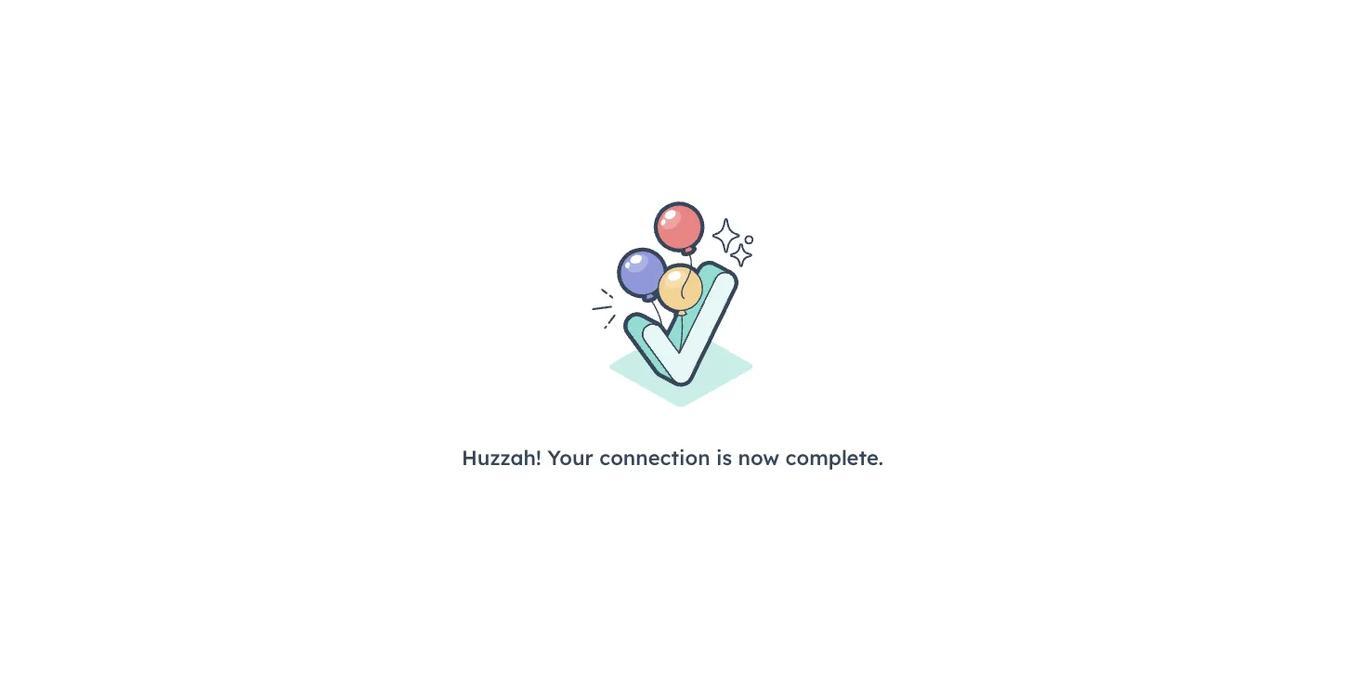 Task type: locate. For each thing, give the bounding box(es) containing it.
huzzah!
[[462, 445, 542, 470]]

now
[[738, 445, 780, 470]]

huzzah! your connection is now complete. alert
[[462, 202, 884, 485]]

huzzah! your connection is now complete.
[[462, 445, 884, 470]]

is
[[717, 445, 732, 470]]

your
[[548, 445, 594, 470]]

connection
[[600, 445, 711, 470]]



Task type: describe. For each thing, give the bounding box(es) containing it.
complete.
[[786, 445, 884, 470]]



Task type: vqa. For each thing, say whether or not it's contained in the screenshot.
By
no



